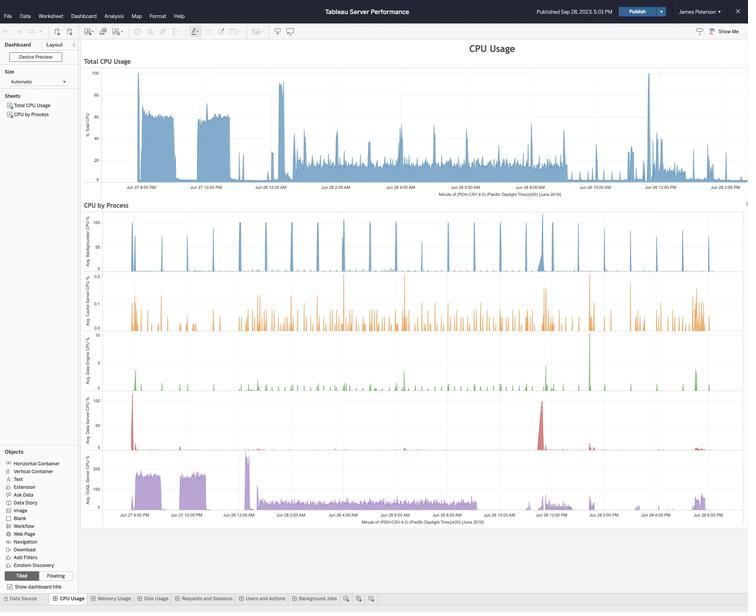 Task type: vqa. For each thing, say whether or not it's contained in the screenshot.
Background
yes



Task type: locate. For each thing, give the bounding box(es) containing it.
1 vertical spatial show
[[15, 584, 27, 590]]

dashboard
[[71, 13, 97, 19], [5, 42, 31, 48]]

list box
[[5, 101, 73, 443]]

web
[[14, 532, 23, 537]]

help
[[174, 13, 185, 19]]

0 vertical spatial by
[[25, 112, 30, 117]]

0 horizontal spatial total cpu usage
[[14, 103, 50, 108]]

usage
[[490, 43, 516, 54], [114, 58, 131, 65], [37, 103, 50, 108], [71, 596, 85, 602], [117, 596, 131, 602], [155, 596, 169, 602]]

and left 'sessions'
[[204, 596, 212, 602]]

total cpu usage inside list box
[[14, 103, 50, 108]]

cpu by process
[[14, 112, 49, 117], [84, 202, 129, 209]]

show left me
[[719, 29, 731, 34]]

1 vertical spatial marks. press enter to open the view data window.. use arrow keys to navigate data visualization elements. image
[[102, 212, 744, 511]]

ask data option
[[5, 491, 67, 499]]

0 horizontal spatial and
[[204, 596, 212, 602]]

1 vertical spatial process
[[107, 202, 129, 209]]

floating
[[47, 573, 65, 579]]

0 vertical spatial container
[[38, 461, 60, 467]]

and right users
[[260, 596, 268, 602]]

background jobs
[[299, 596, 337, 602]]

vertical container
[[14, 469, 53, 474]]

server
[[350, 8, 370, 15]]

show me button
[[707, 25, 746, 38]]

total cpu usage
[[84, 58, 131, 65], [14, 103, 50, 108]]

show for show dashboard title
[[15, 584, 27, 590]]

objects list box
[[5, 457, 73, 569]]

0 vertical spatial cpu usage
[[470, 43, 516, 54]]

horizontal container
[[14, 461, 60, 467]]

replay animation image
[[38, 29, 43, 33]]

open and edit this workbook in tableau desktop image
[[287, 28, 295, 35]]

collapse image
[[72, 43, 76, 47]]

ask data
[[14, 492, 33, 498]]

web page
[[14, 532, 35, 537]]

discovery
[[33, 563, 54, 568]]

total cpu usage down duplicate image
[[84, 58, 131, 65]]

and for sessions
[[204, 596, 212, 602]]

workflow
[[14, 524, 34, 529]]

28,
[[572, 9, 579, 15]]

show dashboard title
[[15, 584, 62, 590]]

tableau server performance
[[325, 8, 410, 15]]

device
[[19, 54, 34, 60]]

0 horizontal spatial cpu usage
[[60, 596, 85, 602]]

show/hide cards image
[[252, 28, 264, 35]]

disk
[[144, 596, 154, 602]]

show for show me
[[719, 29, 731, 34]]

show down tiled
[[15, 584, 27, 590]]

analysis
[[105, 13, 124, 19]]

data up data story
[[23, 492, 33, 498]]

0 horizontal spatial dashboard
[[5, 42, 31, 48]]

1 vertical spatial by
[[98, 202, 105, 209]]

new data source image
[[54, 28, 61, 35]]

0 vertical spatial dashboard
[[71, 13, 97, 19]]

0 vertical spatial total cpu usage
[[84, 58, 131, 65]]

0 horizontal spatial show
[[15, 584, 27, 590]]

title
[[53, 584, 62, 590]]

1 horizontal spatial cpu by process
[[84, 202, 129, 209]]

cpu by process inside list box
[[14, 112, 49, 117]]

marks. press enter to open the view data window.. use arrow keys to navigate data visualization elements. image for cpu by process
[[102, 212, 744, 511]]

show
[[719, 29, 731, 34], [15, 584, 27, 590]]

data down ask
[[14, 500, 24, 506]]

performance
[[371, 8, 410, 15]]

show me
[[719, 29, 739, 34]]

sheets
[[5, 93, 20, 99]]

0 horizontal spatial process
[[31, 112, 49, 117]]

navigation option
[[5, 538, 67, 546]]

0 horizontal spatial cpu by process
[[14, 112, 49, 117]]

2 and from the left
[[260, 596, 268, 602]]

1 horizontal spatial and
[[260, 596, 268, 602]]

page
[[24, 532, 35, 537]]

list box containing total cpu usage
[[5, 101, 73, 443]]

download
[[14, 547, 36, 553]]

1 vertical spatial total cpu usage
[[14, 103, 50, 108]]

total
[[84, 58, 98, 65], [14, 103, 25, 108]]

cpu inside heading
[[470, 43, 487, 54]]

1 horizontal spatial dashboard
[[71, 13, 97, 19]]

0 vertical spatial process
[[31, 112, 49, 117]]

1 vertical spatial container
[[31, 469, 53, 474]]

published sep 28, 2023, 5:01 pm
[[537, 9, 613, 15]]

1 vertical spatial total
[[14, 103, 25, 108]]

download image
[[274, 28, 282, 35]]

container for vertical container
[[31, 469, 53, 474]]

pause auto updates image
[[66, 28, 74, 35]]

and
[[204, 596, 212, 602], [260, 596, 268, 602]]

data for data source
[[10, 596, 20, 602]]

add
[[14, 555, 23, 561]]

data story
[[14, 500, 37, 506]]

blank
[[14, 516, 26, 521]]

einstein
[[14, 563, 31, 568]]

data up replay animation icon
[[20, 13, 31, 19]]

data for data
[[20, 13, 31, 19]]

total inside list box
[[14, 103, 25, 108]]

total cpu usage down sheets in the top of the page
[[14, 103, 50, 108]]

cpu usage
[[470, 43, 516, 54], [60, 596, 85, 602]]

dashboard down redo icon
[[5, 42, 31, 48]]

data guide image
[[697, 27, 704, 35]]

download option
[[5, 546, 67, 554]]

marks. press enter to open the view data window.. use arrow keys to navigate data visualization elements. image
[[101, 68, 749, 183], [102, 212, 744, 511]]

1 and from the left
[[204, 596, 212, 602]]

show inside show me button
[[719, 29, 731, 34]]

cpu
[[470, 43, 487, 54], [100, 58, 112, 65], [26, 103, 36, 108], [14, 112, 24, 117], [84, 202, 96, 209], [60, 596, 70, 602]]

jobs
[[327, 596, 337, 602]]

horizontal
[[14, 461, 37, 467]]

container
[[38, 461, 60, 467], [31, 469, 53, 474]]

data
[[20, 13, 31, 19], [23, 492, 33, 498], [14, 500, 24, 506], [10, 596, 20, 602]]

workflow option
[[5, 522, 67, 530]]

process
[[31, 112, 49, 117], [107, 202, 129, 209]]

total down sheets in the top of the page
[[14, 103, 25, 108]]

objects
[[5, 449, 23, 455]]

dashboard
[[28, 584, 52, 590]]

1 horizontal spatial cpu usage
[[470, 43, 516, 54]]

text option
[[5, 475, 67, 483]]

total down new worksheet icon
[[84, 58, 98, 65]]

extension option
[[5, 483, 67, 491]]

container inside option
[[38, 461, 60, 467]]

james peterson
[[680, 9, 717, 15]]

memory usage
[[98, 596, 131, 602]]

disk usage
[[144, 596, 169, 602]]

marks. press enter to open the view data window.. use arrow keys to navigate data visualization elements. image for total cpu usage
[[101, 68, 749, 183]]

dashboard up new worksheet icon
[[71, 13, 97, 19]]

show labels image
[[205, 28, 212, 35]]

redo image
[[15, 28, 23, 35]]

data left the source at the bottom
[[10, 596, 20, 602]]

container down horizontal container
[[31, 469, 53, 474]]

size
[[5, 69, 14, 75]]

0 vertical spatial cpu by process
[[14, 112, 49, 117]]

1 horizontal spatial show
[[719, 29, 731, 34]]

by
[[25, 112, 30, 117], [98, 202, 105, 209]]

automatic
[[11, 79, 32, 84]]

container inside 'option'
[[31, 469, 53, 474]]

1 horizontal spatial total
[[84, 58, 98, 65]]

image option
[[5, 507, 67, 514]]

data source
[[10, 596, 37, 602]]

0 vertical spatial marks. press enter to open the view data window.. use arrow keys to navigate data visualization elements. image
[[101, 68, 749, 183]]

source
[[21, 596, 37, 602]]

container up vertical container 'option' on the left of page
[[38, 461, 60, 467]]

0 horizontal spatial total
[[14, 103, 25, 108]]

preview
[[35, 54, 53, 60]]

0 vertical spatial show
[[719, 29, 731, 34]]



Task type: describe. For each thing, give the bounding box(es) containing it.
device preview button
[[9, 52, 62, 62]]

fit image
[[230, 28, 242, 35]]

process inside list box
[[31, 112, 49, 117]]

james
[[680, 9, 695, 15]]

file
[[4, 13, 12, 19]]

format workbook image
[[217, 28, 225, 35]]

requests
[[182, 596, 202, 602]]

1 horizontal spatial by
[[98, 202, 105, 209]]

actions
[[269, 596, 286, 602]]

navigation
[[14, 539, 37, 545]]

2023,
[[580, 9, 593, 15]]

tableau
[[325, 8, 348, 15]]

1 vertical spatial cpu by process
[[84, 202, 129, 209]]

publish
[[630, 9, 646, 14]]

replay animation image
[[27, 28, 35, 35]]

togglestate option group
[[5, 572, 73, 581]]

undo image
[[2, 28, 10, 35]]

clear sheet image
[[112, 28, 124, 35]]

layout
[[46, 42, 63, 48]]

image
[[14, 508, 27, 514]]

1 vertical spatial cpu usage
[[60, 596, 85, 602]]

pm
[[605, 9, 613, 15]]

data story option
[[5, 499, 67, 507]]

1 horizontal spatial process
[[107, 202, 129, 209]]

add filters
[[14, 555, 37, 561]]

add filters option
[[5, 554, 67, 561]]

usage inside list box
[[37, 103, 50, 108]]

format
[[150, 13, 166, 19]]

peterson
[[696, 9, 717, 15]]

extension
[[14, 485, 35, 490]]

filters
[[24, 555, 37, 561]]

1 horizontal spatial total cpu usage
[[84, 58, 131, 65]]

cpu usage inside 'cpu usage' heading
[[470, 43, 516, 54]]

duplicate image
[[99, 28, 107, 35]]

usage inside heading
[[490, 43, 516, 54]]

sessions
[[213, 596, 233, 602]]

highlight image
[[191, 28, 200, 35]]

horizontal container option
[[5, 460, 67, 467]]

web page option
[[5, 530, 67, 538]]

requests and sessions
[[182, 596, 233, 602]]

publish button
[[619, 7, 657, 16]]

tiled
[[16, 573, 27, 579]]

cpu usage heading
[[84, 43, 749, 54]]

blank option
[[5, 514, 67, 522]]

sep
[[561, 9, 570, 15]]

totals image
[[172, 28, 181, 35]]

1 vertical spatial dashboard
[[5, 42, 31, 48]]

device preview
[[19, 54, 53, 60]]

sort descending image
[[159, 28, 167, 35]]

and for actions
[[260, 596, 268, 602]]

5:01
[[594, 9, 604, 15]]

new worksheet image
[[84, 28, 95, 35]]

users
[[246, 596, 259, 602]]

data for data story
[[14, 500, 24, 506]]

0 horizontal spatial by
[[25, 112, 30, 117]]

map
[[132, 13, 142, 19]]

vertical container option
[[5, 467, 67, 475]]

0 vertical spatial total
[[84, 58, 98, 65]]

einstein discovery
[[14, 563, 54, 568]]

story
[[25, 500, 37, 506]]

users and actions
[[246, 596, 286, 602]]

me
[[733, 29, 739, 34]]

vertical
[[14, 469, 30, 474]]

text
[[14, 477, 23, 482]]

sort ascending image
[[147, 28, 155, 35]]

swap rows and columns image
[[134, 28, 142, 35]]

einstein discovery option
[[5, 561, 67, 569]]

container for horizontal container
[[38, 461, 60, 467]]

worksheet
[[39, 13, 63, 19]]

background
[[299, 596, 326, 602]]

published
[[537, 9, 560, 15]]

ask
[[14, 492, 22, 498]]

memory
[[98, 596, 116, 602]]



